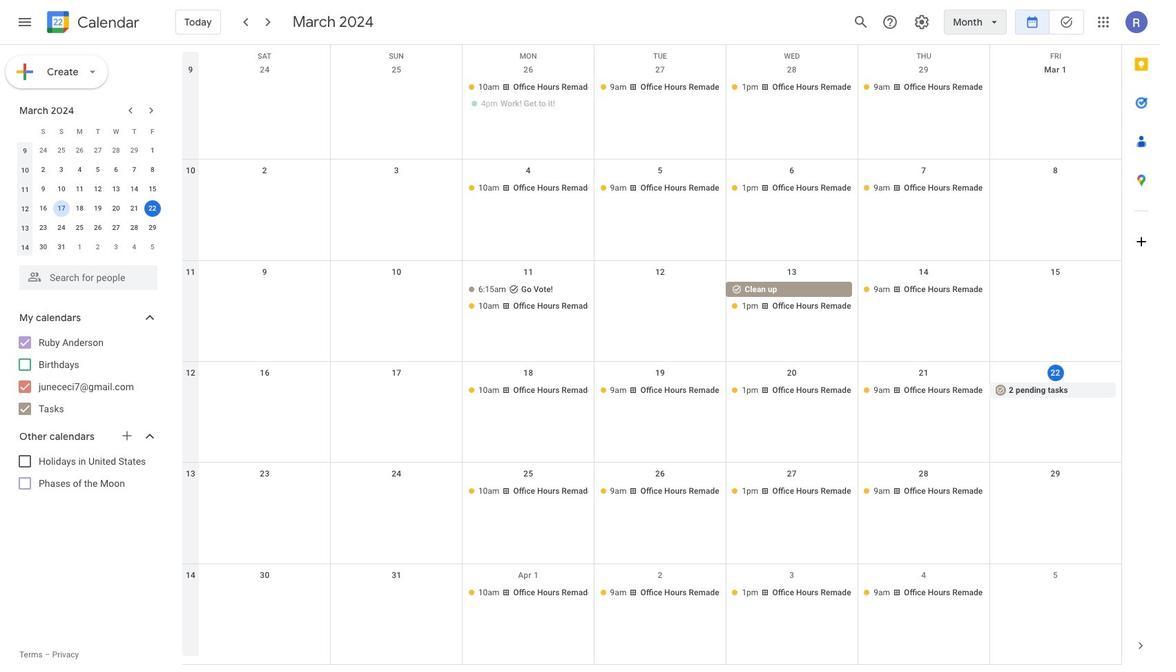 Task type: vqa. For each thing, say whether or not it's contained in the screenshot.
31 element
yes



Task type: describe. For each thing, give the bounding box(es) containing it.
17 element
[[53, 200, 70, 217]]

30 element
[[35, 239, 51, 256]]

1 element
[[144, 142, 161, 159]]

2 element
[[35, 162, 51, 178]]

february 26 element
[[71, 142, 88, 159]]

8 element
[[144, 162, 161, 178]]

13 element
[[108, 181, 124, 198]]

calendar element
[[44, 8, 139, 39]]

31 element
[[53, 239, 70, 256]]

my calendars list
[[3, 332, 171, 420]]

heading inside calendar element
[[75, 14, 139, 31]]

settings menu image
[[914, 14, 930, 30]]

column header inside march 2024 grid
[[16, 122, 34, 141]]

add other calendars image
[[120, 429, 134, 443]]

february 25 element
[[53, 142, 70, 159]]

6 element
[[108, 162, 124, 178]]

february 24 element
[[35, 142, 51, 159]]

26 element
[[90, 220, 106, 236]]

20 element
[[108, 200, 124, 217]]

april 2 element
[[90, 239, 106, 256]]

16 element
[[35, 200, 51, 217]]

14 element
[[126, 181, 143, 198]]

19 element
[[90, 200, 106, 217]]

april 5 element
[[144, 239, 161, 256]]

main drawer image
[[17, 14, 33, 30]]

Search for people text field
[[28, 265, 149, 290]]

23 element
[[35, 220, 51, 236]]

27 element
[[108, 220, 124, 236]]

10 element
[[53, 181, 70, 198]]

9 element
[[35, 181, 51, 198]]



Task type: locate. For each thing, give the bounding box(es) containing it.
5 element
[[90, 162, 106, 178]]

april 4 element
[[126, 239, 143, 256]]

18 element
[[71, 200, 88, 217]]

24 element
[[53, 220, 70, 236]]

column header
[[16, 122, 34, 141]]

row group inside march 2024 grid
[[16, 141, 162, 257]]

tab list
[[1122, 45, 1160, 626]]

february 27 element
[[90, 142, 106, 159]]

11 element
[[71, 181, 88, 198]]

april 1 element
[[71, 239, 88, 256]]

grid
[[182, 45, 1122, 665]]

row
[[182, 45, 1122, 66], [182, 59, 1122, 160], [16, 122, 162, 141], [16, 141, 162, 160], [182, 160, 1122, 261], [16, 160, 162, 180], [16, 180, 162, 199], [16, 199, 162, 218], [16, 218, 162, 238], [16, 238, 162, 257], [182, 261, 1122, 362], [182, 362, 1122, 463], [182, 463, 1122, 564], [182, 564, 1122, 665]]

cell
[[199, 79, 331, 113], [331, 79, 463, 113], [463, 79, 594, 113], [990, 79, 1122, 113], [199, 180, 331, 197], [331, 180, 463, 197], [990, 180, 1122, 197], [52, 199, 71, 218], [143, 199, 162, 218], [199, 282, 331, 315], [331, 282, 463, 315], [463, 282, 594, 315], [594, 282, 726, 315], [726, 282, 858, 315], [990, 282, 1122, 315], [199, 383, 331, 399], [331, 383, 463, 399], [199, 484, 331, 500], [331, 484, 463, 500], [990, 484, 1122, 500], [199, 585, 331, 601], [331, 585, 463, 601], [990, 585, 1122, 601]]

march 2024 grid
[[13, 122, 162, 257]]

29 element
[[144, 220, 161, 236]]

heading
[[75, 14, 139, 31]]

february 28 element
[[108, 142, 124, 159]]

22, today element
[[144, 200, 161, 217]]

row group
[[16, 141, 162, 257]]

15 element
[[144, 181, 161, 198]]

25 element
[[71, 220, 88, 236]]

april 3 element
[[108, 239, 124, 256]]

4 element
[[71, 162, 88, 178]]

12 element
[[90, 181, 106, 198]]

21 element
[[126, 200, 143, 217]]

3 element
[[53, 162, 70, 178]]

None search field
[[0, 260, 171, 290]]

other calendars list
[[3, 450, 171, 494]]

28 element
[[126, 220, 143, 236]]

february 29 element
[[126, 142, 143, 159]]

7 element
[[126, 162, 143, 178]]



